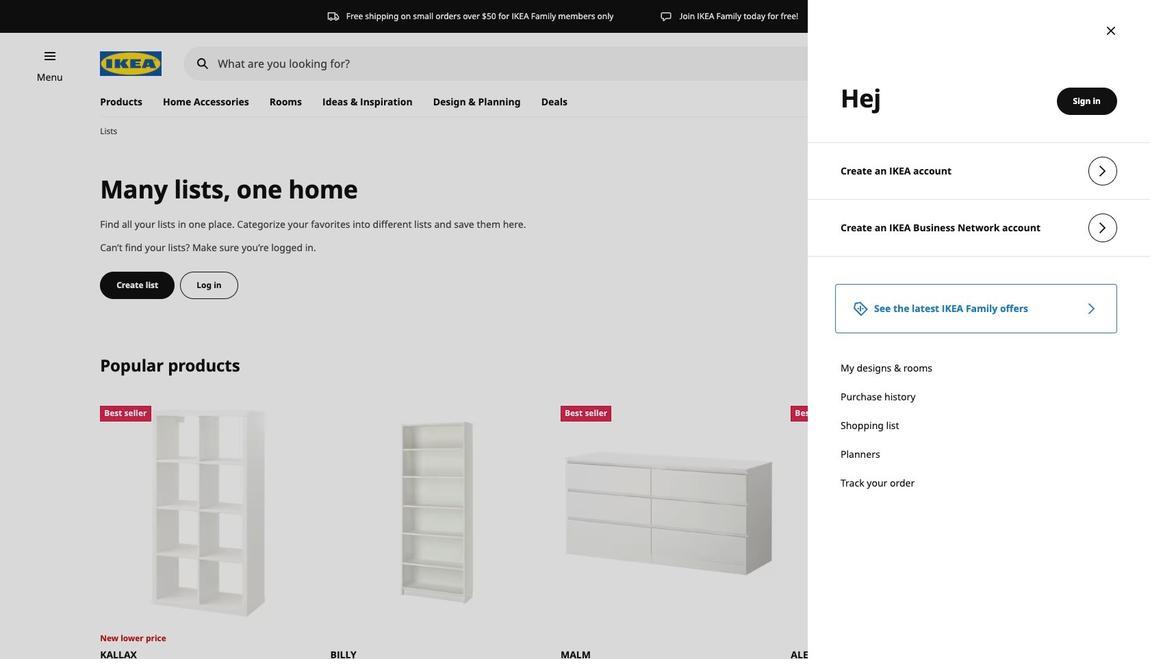 Task type: describe. For each thing, give the bounding box(es) containing it.
alex drawer unit, white, 14 1/8x27 1/2 " image
[[791, 405, 1008, 622]]

kallax shelf unit, white, 30 1/8x57 5/8 " image
[[100, 405, 317, 622]]

malm 6-drawer dresser, white, 63x30 3/4 " image
[[561, 405, 778, 622]]



Task type: locate. For each thing, give the bounding box(es) containing it.
close menu image
[[1104, 23, 1120, 39]]

billy bookcase, white, 31 1/2x11x79 1/2 " image
[[331, 405, 547, 622]]

None search field
[[184, 47, 876, 81]]

ikea logotype, go to start page image
[[100, 51, 162, 76]]



Task type: vqa. For each thing, say whether or not it's contained in the screenshot.
IKEA logotype, go to start page
yes



